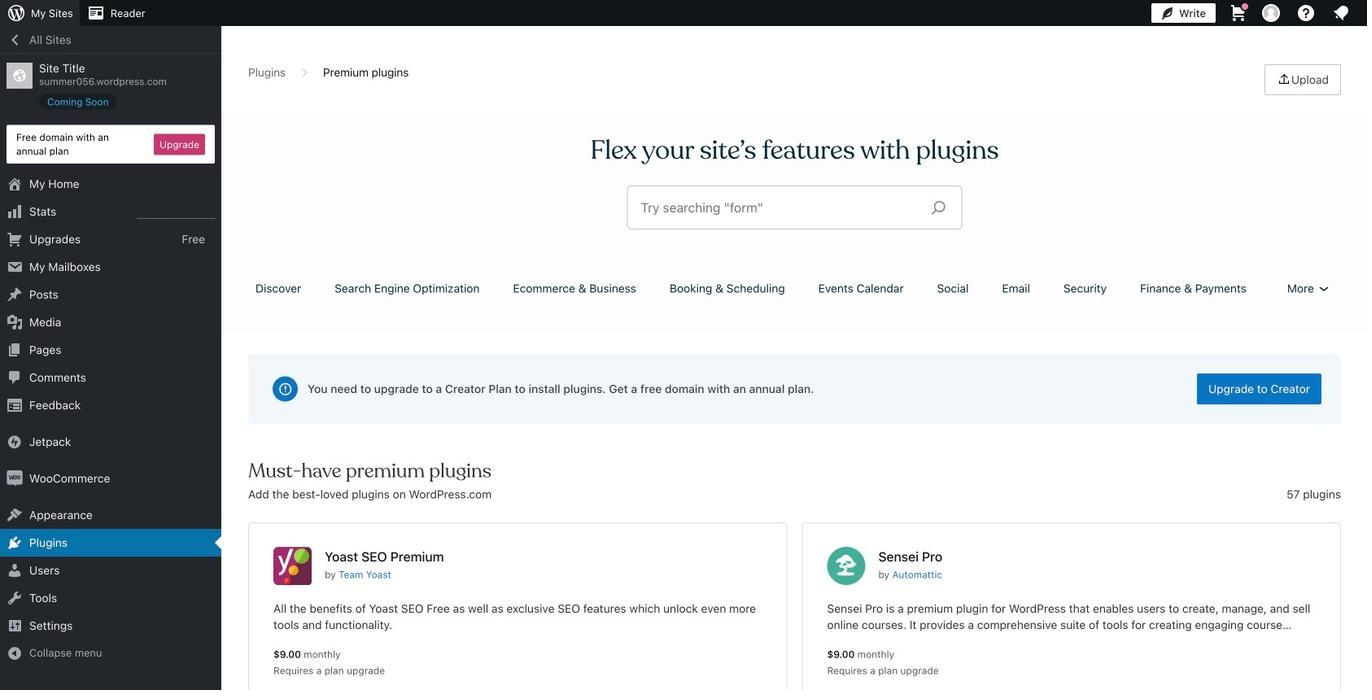 Task type: vqa. For each thing, say whether or not it's contained in the screenshot.
My shopping cart icon
yes



Task type: describe. For each thing, give the bounding box(es) containing it.
Search search field
[[641, 186, 919, 229]]

1 img image from the top
[[7, 434, 23, 450]]

my shopping cart image
[[1230, 3, 1249, 23]]

highest hourly views 0 image
[[138, 209, 215, 219]]

manage your notifications image
[[1332, 3, 1352, 23]]

help image
[[1297, 3, 1317, 23]]



Task type: locate. For each thing, give the bounding box(es) containing it.
0 horizontal spatial plugin icon image
[[274, 547, 312, 585]]

2 plugin icon image from the left
[[828, 547, 866, 585]]

my profile image
[[1263, 4, 1281, 22]]

1 vertical spatial img image
[[7, 471, 23, 487]]

img image
[[7, 434, 23, 450], [7, 471, 23, 487]]

main content
[[243, 64, 1348, 691]]

open search image
[[919, 196, 960, 219]]

0 vertical spatial img image
[[7, 434, 23, 450]]

plugin icon image
[[274, 547, 312, 585], [828, 547, 866, 585]]

1 horizontal spatial plugin icon image
[[828, 547, 866, 585]]

1 plugin icon image from the left
[[274, 547, 312, 585]]

None search field
[[628, 186, 962, 229]]

2 img image from the top
[[7, 471, 23, 487]]



